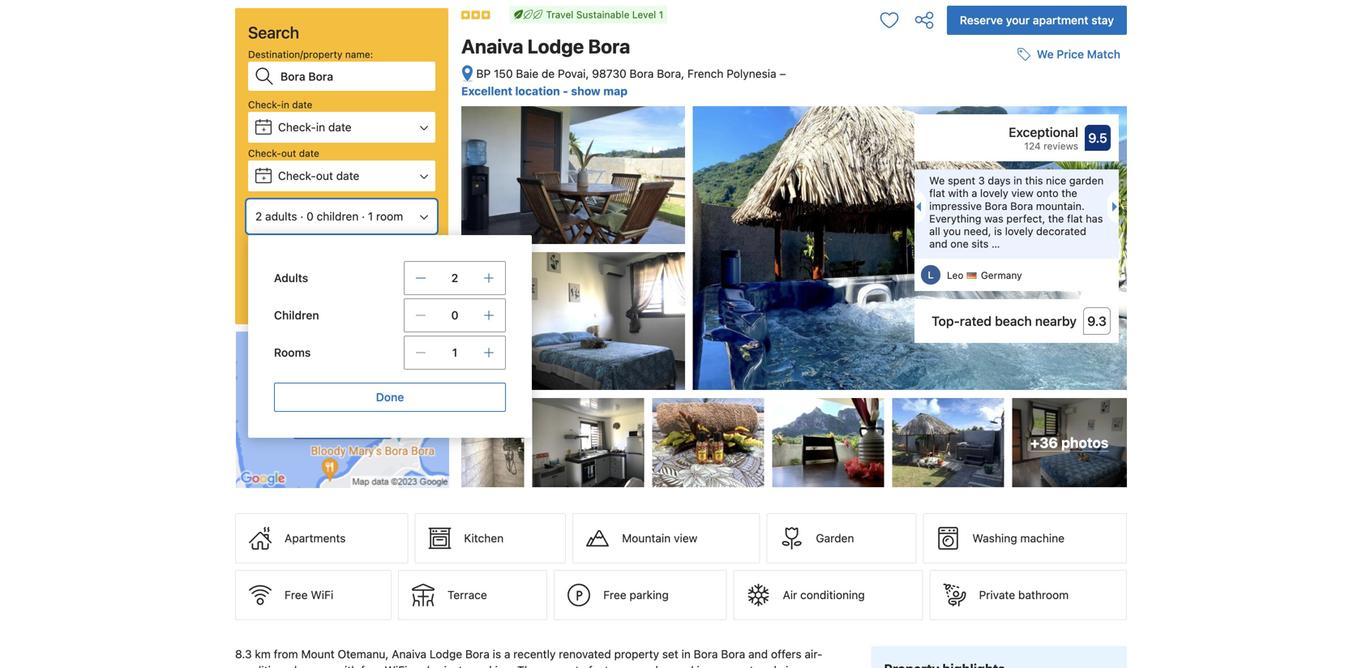 Task type: vqa. For each thing, say whether or not it's contained in the screenshot.


Task type: locate. For each thing, give the bounding box(es) containing it.
+36 photos link
[[1012, 398, 1127, 487]]

1 left room
[[368, 210, 373, 223]]

0 horizontal spatial with
[[336, 664, 358, 668]]

de
[[542, 67, 555, 80]]

0 horizontal spatial anaiva
[[392, 648, 427, 661]]

top-
[[932, 314, 960, 329]]

parking.
[[472, 664, 514, 668]]

anaiva inside 8.3 km from mount otemanu, anaiva lodge bora is a recently renovated property set in bora bora and offers air- conditioned rooms with free wifi and private parking. the property features garden and inner courtyard views
[[392, 648, 427, 661]]

1 horizontal spatial out
[[316, 169, 333, 182]]

a inside 8.3 km from mount otemanu, anaiva lodge bora is a recently renovated property set in bora bora and offers air- conditioned rooms with free wifi and private parking. the property features garden and inner courtyard views
[[504, 648, 510, 661]]

children
[[274, 309, 319, 322]]

0 horizontal spatial lodge
[[430, 648, 462, 661]]

1 · from the left
[[300, 210, 303, 223]]

2 inside dropdown button
[[255, 210, 262, 223]]

wifi inside 8.3 km from mount otemanu, anaiva lodge bora is a recently renovated property set in bora bora and offers air- conditioned rooms with free wifi and private parking. the property features garden and inner courtyard views
[[385, 664, 407, 668]]

we left spent in the top right of the page
[[929, 174, 945, 187]]

reviews
[[1044, 140, 1078, 152]]

0 horizontal spatial wifi
[[311, 588, 333, 602]]

1 vertical spatial check-out date
[[278, 169, 359, 182]]

0 vertical spatial lovely
[[980, 187, 1009, 199]]

scored 9.5 element
[[1085, 125, 1111, 151]]

out up adults
[[281, 148, 296, 159]]

1
[[659, 9, 663, 20], [368, 210, 373, 223], [452, 346, 458, 359]]

1 horizontal spatial we
[[1037, 48, 1054, 61]]

1 horizontal spatial free
[[603, 588, 627, 602]]

a inside we spent 3 days in this nice garden flat with a lovely view onto the impressive bora bora mountain. everything was perfect, the flat has all you need, is lovely decorated and one sits …
[[972, 187, 977, 199]]

98730
[[592, 67, 627, 80]]

+36
[[1031, 434, 1058, 451]]

0 horizontal spatial garden
[[635, 664, 671, 668]]

·
[[300, 210, 303, 223], [362, 210, 365, 223]]

1 vertical spatial garden
[[635, 664, 671, 668]]

1 vertical spatial with
[[336, 664, 358, 668]]

wifi inside 'button'
[[311, 588, 333, 602]]

0 horizontal spatial property
[[540, 664, 585, 668]]

free for free wifi
[[285, 588, 308, 602]]

is up parking.
[[493, 648, 501, 661]]

1 horizontal spatial property
[[614, 648, 659, 661]]

1 + from the top
[[262, 125, 266, 133]]

1 horizontal spatial is
[[994, 225, 1002, 237]]

has
[[1086, 212, 1103, 225]]

mount
[[301, 648, 335, 661]]

bora up parking.
[[465, 648, 490, 661]]

free down apartments
[[285, 588, 308, 602]]

0 horizontal spatial view
[[674, 532, 698, 545]]

in down destination/property
[[281, 99, 289, 110]]

2 · from the left
[[362, 210, 365, 223]]

we for we price match
[[1037, 48, 1054, 61]]

check-
[[248, 99, 281, 110], [278, 120, 316, 134], [248, 148, 281, 159], [278, 169, 316, 182]]

1 vertical spatial 2
[[451, 271, 458, 285]]

0 horizontal spatial 1
[[368, 210, 373, 223]]

need,
[[964, 225, 991, 237]]

0 vertical spatial with
[[948, 187, 969, 199]]

2 + from the top
[[262, 174, 266, 182]]

1 inside dropdown button
[[368, 210, 373, 223]]

nice
[[1046, 174, 1066, 187]]

lovely down perfect,
[[1005, 225, 1033, 237]]

all
[[929, 225, 940, 237]]

0 vertical spatial wifi
[[311, 588, 333, 602]]

in left this
[[1014, 174, 1022, 187]]

0 vertical spatial +
[[262, 125, 266, 133]]

0 vertical spatial property
[[614, 648, 659, 661]]

1 horizontal spatial a
[[972, 187, 977, 199]]

0 vertical spatial check-in date
[[248, 99, 312, 110]]

click to open map view image
[[461, 65, 474, 83]]

bp 150 baie de povai, 98730 bora bora, french polynesia – excellent location - show map
[[461, 67, 786, 98]]

offers
[[771, 648, 802, 661]]

out up 2 adults · 0 children · 1 room
[[316, 169, 333, 182]]

0 horizontal spatial 2
[[255, 210, 262, 223]]

0 vertical spatial a
[[972, 187, 977, 199]]

garden inside 8.3 km from mount otemanu, anaiva lodge bora is a recently renovated property set in bora bora and offers air- conditioned rooms with free wifi and private parking. the property features garden and inner courtyard views
[[635, 664, 671, 668]]

garden
[[1069, 174, 1104, 187], [635, 664, 671, 668]]

bora left bora,
[[630, 67, 654, 80]]

done
[[376, 390, 404, 404]]

next image
[[1112, 202, 1122, 212]]

1 vertical spatial is
[[493, 648, 501, 661]]

1 vertical spatial 1
[[368, 210, 373, 223]]

apartment
[[1033, 13, 1089, 27]]

free inside 'button'
[[285, 588, 308, 602]]

search section
[[229, 0, 532, 489]]

1 vertical spatial a
[[504, 648, 510, 661]]

2 free from the left
[[603, 588, 627, 602]]

0 horizontal spatial free
[[285, 588, 308, 602]]

washing machine
[[973, 532, 1065, 545]]

with up impressive
[[948, 187, 969, 199]]

0 vertical spatial is
[[994, 225, 1002, 237]]

0 horizontal spatial we
[[929, 174, 945, 187]]

1 horizontal spatial with
[[948, 187, 969, 199]]

1 up done button
[[452, 346, 458, 359]]

1 horizontal spatial view
[[1011, 187, 1034, 199]]

is
[[994, 225, 1002, 237], [493, 648, 501, 661]]

reserve your apartment stay
[[960, 13, 1114, 27]]

check-in date
[[248, 99, 312, 110], [278, 120, 352, 134]]

+
[[262, 125, 266, 133], [262, 174, 266, 182]]

1 horizontal spatial ·
[[362, 210, 365, 223]]

view inside button
[[674, 532, 698, 545]]

9.5
[[1088, 130, 1107, 146]]

the up mountain.
[[1062, 187, 1077, 199]]

garden right nice
[[1069, 174, 1104, 187]]

0 vertical spatial view
[[1011, 187, 1034, 199]]

anaiva up bp
[[461, 35, 523, 58]]

view inside we spent 3 days in this nice garden flat with a lovely view onto the impressive bora bora mountain. everything was perfect, the flat has all you need, is lovely decorated and one sits …
[[1011, 187, 1034, 199]]

garden down set
[[635, 664, 671, 668]]

check-out date up 2 adults · 0 children · 1 room
[[278, 169, 359, 182]]

1 vertical spatial 0
[[451, 309, 459, 322]]

price
[[1057, 48, 1084, 61]]

level
[[632, 9, 656, 20]]

1 vertical spatial anaiva
[[392, 648, 427, 661]]

+ for check-in date
[[262, 125, 266, 133]]

0 vertical spatial we
[[1037, 48, 1054, 61]]

1 horizontal spatial 1
[[452, 346, 458, 359]]

out
[[281, 148, 296, 159], [316, 169, 333, 182]]

1 vertical spatial flat
[[1067, 212, 1083, 225]]

bp
[[476, 67, 491, 80]]

1 horizontal spatial garden
[[1069, 174, 1104, 187]]

children
[[317, 210, 359, 223]]

wifi down apartments button
[[311, 588, 333, 602]]

Where are you going? field
[[274, 62, 435, 91]]

0 vertical spatial 0
[[307, 210, 314, 223]]

the down mountain.
[[1048, 212, 1064, 225]]

we inside we spent 3 days in this nice garden flat with a lovely view onto the impressive bora bora mountain. everything was perfect, the flat has all you need, is lovely decorated and one sits …
[[929, 174, 945, 187]]

top-rated beach nearby element
[[923, 311, 1077, 331]]

flat up 'decorated' at the right
[[1067, 212, 1083, 225]]

1 right the level
[[659, 9, 663, 20]]

property up features
[[614, 648, 659, 661]]

free inside button
[[603, 588, 627, 602]]

1 vertical spatial the
[[1048, 212, 1064, 225]]

check-out date up adults
[[248, 148, 319, 159]]

9.3
[[1087, 314, 1107, 329]]

0 vertical spatial garden
[[1069, 174, 1104, 187]]

kitchen
[[464, 532, 504, 545]]

1 free from the left
[[285, 588, 308, 602]]

0 vertical spatial 2
[[255, 210, 262, 223]]

in inside we spent 3 days in this nice garden flat with a lovely view onto the impressive bora bora mountain. everything was perfect, the flat has all you need, is lovely decorated and one sits …
[[1014, 174, 1022, 187]]

lodge
[[527, 35, 584, 58], [430, 648, 462, 661]]

garden
[[816, 532, 854, 545]]

· right children
[[362, 210, 365, 223]]

lodge inside 8.3 km from mount otemanu, anaiva lodge bora is a recently renovated property set in bora bora and offers air- conditioned rooms with free wifi and private parking. the property features garden and inner courtyard views
[[430, 648, 462, 661]]

free wifi
[[285, 588, 333, 602]]

is up "…"
[[994, 225, 1002, 237]]

0 vertical spatial anaiva
[[461, 35, 523, 58]]

germany
[[981, 270, 1022, 281]]

free for free parking
[[603, 588, 627, 602]]

adults
[[265, 210, 297, 223]]

and down set
[[674, 664, 694, 668]]

0 horizontal spatial a
[[504, 648, 510, 661]]

flat up impressive
[[929, 187, 945, 199]]

lovely
[[980, 187, 1009, 199], [1005, 225, 1033, 237]]

1 vertical spatial view
[[674, 532, 698, 545]]

bora
[[588, 35, 630, 58], [630, 67, 654, 80], [985, 200, 1008, 212], [1010, 200, 1033, 212], [465, 648, 490, 661], [694, 648, 718, 661], [721, 648, 745, 661]]

1 vertical spatial lodge
[[430, 648, 462, 661]]

terrace
[[448, 588, 487, 602]]

0 horizontal spatial is
[[493, 648, 501, 661]]

destination/property name:
[[248, 49, 373, 60]]

1 vertical spatial we
[[929, 174, 945, 187]]

0 vertical spatial 1
[[659, 9, 663, 20]]

· right adults
[[300, 210, 303, 223]]

1 horizontal spatial 2
[[451, 271, 458, 285]]

air conditioning
[[783, 588, 865, 602]]

0 horizontal spatial 0
[[307, 210, 314, 223]]

with inside we spent 3 days in this nice garden flat with a lovely view onto the impressive bora bora mountain. everything was perfect, the flat has all you need, is lovely decorated and one sits …
[[948, 187, 969, 199]]

search
[[248, 23, 299, 42]]

we inside dropdown button
[[1037, 48, 1054, 61]]

wifi
[[311, 588, 333, 602], [385, 664, 407, 668]]

bora inside bp 150 baie de povai, 98730 bora bora, french polynesia – excellent location - show map
[[630, 67, 654, 80]]

lovely down days
[[980, 187, 1009, 199]]

from
[[274, 648, 298, 661]]

property down renovated on the bottom left of page
[[540, 664, 585, 668]]

match
[[1087, 48, 1121, 61]]

view right the mountain
[[674, 532, 698, 545]]

mountain view button
[[573, 513, 760, 564]]

1 vertical spatial wifi
[[385, 664, 407, 668]]

travel sustainable level 1
[[546, 9, 663, 20]]

name:
[[345, 49, 373, 60]]

a up parking.
[[504, 648, 510, 661]]

free left parking
[[603, 588, 627, 602]]

and left private
[[410, 664, 430, 668]]

0 vertical spatial lodge
[[527, 35, 584, 58]]

check-in date down destination/property
[[248, 99, 312, 110]]

wifi right the free
[[385, 664, 407, 668]]

in right set
[[682, 648, 691, 661]]

property
[[614, 648, 659, 661], [540, 664, 585, 668]]

we left price on the top right
[[1037, 48, 1054, 61]]

sits
[[972, 238, 989, 250]]

lodge up private
[[430, 648, 462, 661]]

1 vertical spatial out
[[316, 169, 333, 182]]

0 horizontal spatial ·
[[300, 210, 303, 223]]

bathroom
[[1018, 588, 1069, 602]]

with down otemanu,
[[336, 664, 358, 668]]

view down this
[[1011, 187, 1034, 199]]

recently
[[513, 648, 556, 661]]

a
[[972, 187, 977, 199], [504, 648, 510, 661]]

terrace button
[[398, 570, 547, 620]]

reserve your apartment stay button
[[947, 6, 1127, 35]]

is inside we spent 3 days in this nice garden flat with a lovely view onto the impressive bora bora mountain. everything was perfect, the flat has all you need, is lovely decorated and one sits …
[[994, 225, 1002, 237]]

previous image
[[911, 202, 921, 212]]

0 horizontal spatial out
[[281, 148, 296, 159]]

1 horizontal spatial wifi
[[385, 664, 407, 668]]

a down spent in the top right of the page
[[972, 187, 977, 199]]

and down all
[[929, 238, 948, 250]]

2 adults · 0 children · 1 room button
[[248, 201, 435, 232]]

lodge up the de
[[527, 35, 584, 58]]

anaiva right otemanu,
[[392, 648, 427, 661]]

adults
[[274, 271, 308, 285]]

+ for check-out date
[[262, 174, 266, 182]]

done button
[[274, 383, 506, 412]]

check-in date down the "where are you going?" field
[[278, 120, 352, 134]]

free
[[285, 588, 308, 602], [603, 588, 627, 602]]

1 vertical spatial +
[[262, 174, 266, 182]]

map
[[603, 85, 628, 98]]

0 vertical spatial flat
[[929, 187, 945, 199]]



Task type: describe. For each thing, give the bounding box(es) containing it.
9.3 element
[[1083, 307, 1111, 335]]

destination/property
[[248, 49, 342, 60]]

room
[[376, 210, 403, 223]]

apartments
[[285, 532, 346, 545]]

1 horizontal spatial anaiva
[[461, 35, 523, 58]]

conditioned
[[235, 664, 297, 668]]

set
[[662, 648, 678, 661]]

french
[[688, 67, 724, 80]]

perfect,
[[1007, 212, 1045, 225]]

bora up perfect,
[[1010, 200, 1033, 212]]

1 vertical spatial lovely
[[1005, 225, 1033, 237]]

1 vertical spatial property
[[540, 664, 585, 668]]

conditioning
[[800, 588, 865, 602]]

the
[[517, 664, 537, 668]]

decorated
[[1036, 225, 1086, 237]]

bora up 98730
[[588, 35, 630, 58]]

rooms
[[274, 346, 311, 359]]

-
[[563, 85, 568, 98]]

you
[[943, 225, 961, 237]]

0 vertical spatial the
[[1062, 187, 1077, 199]]

2 for 2
[[451, 271, 458, 285]]

garden inside we spent 3 days in this nice garden flat with a lovely view onto the impressive bora bora mountain. everything was perfect, the flat has all you need, is lovely decorated and one sits …
[[1069, 174, 1104, 187]]

150
[[494, 67, 513, 80]]

0 horizontal spatial flat
[[929, 187, 945, 199]]

this
[[1025, 174, 1043, 187]]

8.3
[[235, 648, 252, 661]]

we price match
[[1037, 48, 1121, 61]]

–
[[780, 67, 786, 80]]

free parking
[[603, 588, 669, 602]]

we price match button
[[1011, 40, 1127, 69]]

rated
[[960, 314, 992, 329]]

free parking button
[[554, 570, 727, 620]]

onto
[[1037, 187, 1059, 199]]

bora up courtyard
[[721, 648, 745, 661]]

km
[[255, 648, 271, 661]]

124
[[1024, 140, 1041, 152]]

apartments button
[[235, 513, 408, 564]]

mountain.
[[1036, 200, 1085, 212]]

photos
[[1061, 434, 1109, 451]]

excellent location - show map button
[[461, 85, 628, 98]]

mountain
[[622, 532, 671, 545]]

bora,
[[657, 67, 684, 80]]

1 horizontal spatial flat
[[1067, 212, 1083, 225]]

with inside 8.3 km from mount otemanu, anaiva lodge bora is a recently renovated property set in bora bora and offers air- conditioned rooms with free wifi and private parking. the property features garden and inner courtyard views
[[336, 664, 358, 668]]

2 for 2 adults · 0 children · 1 room
[[255, 210, 262, 223]]

2 vertical spatial 1
[[452, 346, 458, 359]]

mountain view
[[622, 532, 698, 545]]

exceptional
[[1009, 125, 1078, 140]]

private
[[979, 588, 1015, 602]]

in down the "where are you going?" field
[[316, 120, 325, 134]]

rated exceptional element
[[923, 123, 1078, 142]]

…
[[992, 238, 1000, 250]]

is inside 8.3 km from mount otemanu, anaiva lodge bora is a recently renovated property set in bora bora and offers air- conditioned rooms with free wifi and private parking. the property features garden and inner courtyard views
[[493, 648, 501, 661]]

parking
[[630, 588, 669, 602]]

0 vertical spatial out
[[281, 148, 296, 159]]

1 vertical spatial check-in date
[[278, 120, 352, 134]]

features
[[589, 664, 631, 668]]

air conditioning button
[[733, 570, 923, 620]]

bora up "inner"
[[694, 648, 718, 661]]

private bathroom button
[[930, 570, 1127, 620]]

beach
[[995, 314, 1032, 329]]

exceptional 124 reviews
[[1009, 125, 1078, 152]]

+36 photos
[[1031, 434, 1109, 451]]

machine
[[1020, 532, 1065, 545]]

renovated
[[559, 648, 611, 661]]

date down the "where are you going?" field
[[328, 120, 352, 134]]

0 inside dropdown button
[[307, 210, 314, 223]]

location
[[515, 85, 560, 98]]

your
[[1006, 13, 1030, 27]]

date down destination/property
[[292, 99, 312, 110]]

8.3 km from mount otemanu, anaiva lodge bora is a recently renovated property set in bora bora and offers air- conditioned rooms with free wifi and private parking. the property features garden and inner courtyard views
[[235, 648, 823, 668]]

stay
[[1092, 13, 1114, 27]]

we spent 3 days in this nice garden flat with a lovely view onto the impressive bora bora mountain. everything was perfect, the flat has all you need, is lovely decorated and one sits …
[[929, 174, 1104, 250]]

impressive
[[929, 200, 982, 212]]

polynesia
[[727, 67, 776, 80]]

washing
[[973, 532, 1017, 545]]

we for we spent 3 days in this nice garden flat with a lovely view onto the impressive bora bora mountain. everything was perfect, the flat has all you need, is lovely decorated and one sits …
[[929, 174, 945, 187]]

and up courtyard
[[748, 648, 768, 661]]

courtyard
[[726, 664, 777, 668]]

spent
[[948, 174, 976, 187]]

in inside 8.3 km from mount otemanu, anaiva lodge bora is a recently renovated property set in bora bora and offers air- conditioned rooms with free wifi and private parking. the property features garden and inner courtyard views
[[682, 648, 691, 661]]

date up "2 adults · 0 children · 1 room" dropdown button
[[336, 169, 359, 182]]

nearby
[[1035, 314, 1077, 329]]

sustainable
[[576, 9, 630, 20]]

rooms
[[300, 664, 333, 668]]

0 vertical spatial check-out date
[[248, 148, 319, 159]]

show
[[571, 85, 601, 98]]

1 horizontal spatial lodge
[[527, 35, 584, 58]]

1 horizontal spatial 0
[[451, 309, 459, 322]]

top-rated beach nearby
[[932, 314, 1077, 329]]

2 horizontal spatial 1
[[659, 9, 663, 20]]

and inside we spent 3 days in this nice garden flat with a lovely view onto the impressive bora bora mountain. everything was perfect, the flat has all you need, is lovely decorated and one sits …
[[929, 238, 948, 250]]

travel
[[546, 9, 574, 20]]

3
[[978, 174, 985, 187]]

air
[[783, 588, 797, 602]]

free wifi button
[[235, 570, 392, 620]]

was
[[984, 212, 1004, 225]]

date up 2 adults · 0 children · 1 room
[[299, 148, 319, 159]]

everything
[[929, 212, 982, 225]]

garden button
[[766, 513, 917, 564]]

kitchen button
[[415, 513, 566, 564]]

povai,
[[558, 67, 589, 80]]

excellent
[[461, 85, 512, 98]]

days
[[988, 174, 1011, 187]]

bora up the was
[[985, 200, 1008, 212]]

private bathroom
[[979, 588, 1069, 602]]

reserve
[[960, 13, 1003, 27]]



